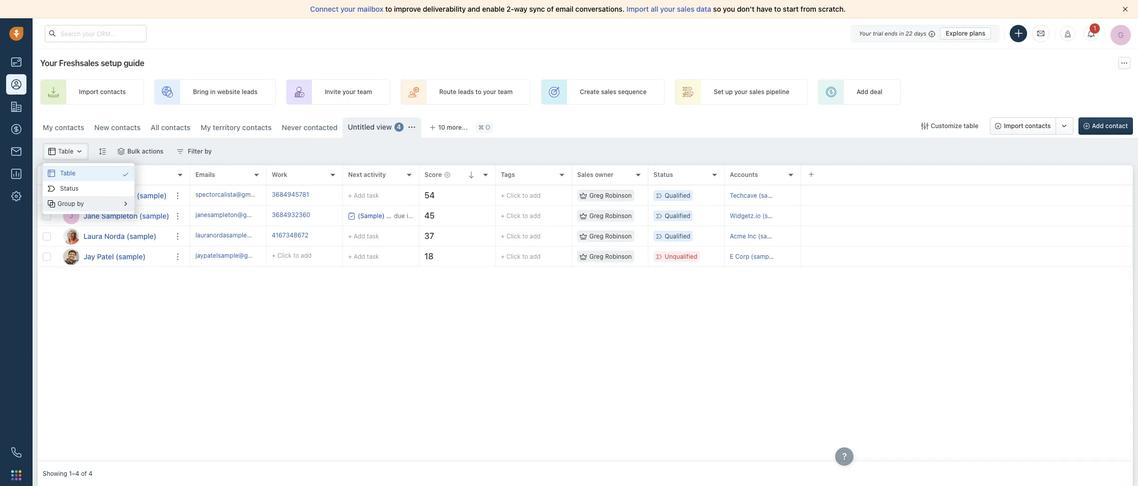 Task type: locate. For each thing, give the bounding box(es) containing it.
stage
[[175, 244, 191, 251]]

container_wx8msf4aqz5i3rn1 image inside 'group by' menu item
[[48, 201, 55, 208]]

1 horizontal spatial to
[[385, 5, 392, 13]]

select a field to group by menu
[[43, 163, 290, 337]]

0 vertical spatial container_wx8msf4aqz5i3rn1 image
[[48, 201, 55, 208]]

0 horizontal spatial container_wx8msf4aqz5i3rn1 image
[[48, 201, 55, 208]]

1 horizontal spatial your
[[660, 5, 675, 13]]

your
[[341, 5, 356, 13], [660, 5, 675, 13]]

shade muted image
[[927, 29, 935, 37]]

0 horizontal spatial by
[[77, 200, 84, 208]]

field
[[171, 203, 186, 211]]

don't
[[737, 5, 755, 13]]

container_wx8msf4aqz5i3rn1 image inside 'group by' menu item
[[122, 201, 129, 208]]

group by menu item
[[43, 197, 134, 212]]

to for by
[[188, 203, 195, 211]]

and
[[468, 5, 480, 13]]

container_wx8msf4aqz5i3rn1 image
[[48, 201, 55, 208], [149, 222, 156, 230]]

mailbox
[[357, 5, 384, 13]]

enable
[[482, 5, 505, 13]]

connect your mailbox to improve deliverability and enable 2-way sync of email conversations. import all your sales data so you don't have to start from scratch.
[[310, 5, 846, 13]]

container_wx8msf4aqz5i3rn1 image left select
[[122, 201, 129, 208]]

select
[[143, 203, 164, 211]]

2 your from the left
[[660, 5, 675, 13]]

conversations.
[[576, 5, 625, 13]]

import
[[627, 5, 649, 13]]

all
[[651, 5, 659, 13]]

Search fields field
[[159, 221, 228, 231]]

scratch.
[[819, 5, 846, 13]]

so
[[713, 5, 721, 13]]

by right group
[[77, 200, 84, 208]]

your left the mailbox
[[341, 5, 356, 13]]

by
[[77, 200, 84, 208], [218, 203, 227, 211]]

container_wx8msf4aqz5i3rn1 image left group
[[48, 201, 55, 208]]

container_wx8msf4aqz5i3rn1 image down select
[[149, 222, 156, 230]]

deliverability
[[423, 5, 466, 13]]

explore plans link
[[940, 27, 991, 39]]

your right all
[[660, 5, 675, 13]]

to left start
[[774, 5, 781, 13]]

by right 'group'
[[218, 203, 227, 211]]

1
[[1094, 24, 1097, 32]]

container_wx8msf4aqz5i3rn1 image
[[48, 170, 55, 177], [122, 171, 129, 178], [48, 185, 55, 192], [122, 201, 129, 208]]

sync
[[529, 5, 545, 13]]

email
[[556, 5, 574, 13]]

to right the field at the top left of the page
[[188, 203, 195, 211]]

1 your from the left
[[341, 5, 356, 13]]

to
[[385, 5, 392, 13], [774, 5, 781, 13], [188, 203, 195, 211]]

group
[[197, 203, 217, 211]]

1 horizontal spatial container_wx8msf4aqz5i3rn1 image
[[149, 222, 156, 230]]

0 horizontal spatial your
[[341, 5, 356, 13]]

status
[[60, 185, 79, 193]]

0 horizontal spatial to
[[188, 203, 195, 211]]

a
[[166, 203, 170, 211]]

to inside "select a field to group by" menu
[[188, 203, 195, 211]]

container_wx8msf4aqz5i3rn1 image left table
[[48, 170, 55, 177]]

to right the mailbox
[[385, 5, 392, 13]]

customer
[[148, 259, 176, 266]]



Task type: vqa. For each thing, say whether or not it's contained in the screenshot.
leftmost days
no



Task type: describe. For each thing, give the bounding box(es) containing it.
start
[[783, 5, 799, 13]]

connect your mailbox link
[[310, 5, 385, 13]]

freshworks switcher image
[[11, 471, 21, 481]]

improve
[[394, 5, 421, 13]]

explore plans
[[946, 29, 986, 37]]

have
[[757, 5, 773, 13]]

customer fit
[[148, 259, 183, 266]]

of
[[547, 5, 554, 13]]

container_wx8msf4aqz5i3rn1 image up 'group by' menu item
[[122, 171, 129, 178]]

2-
[[507, 5, 514, 13]]

1 horizontal spatial by
[[218, 203, 227, 211]]

import all your sales data link
[[627, 5, 713, 13]]

group
[[58, 200, 75, 208]]

from
[[801, 5, 817, 13]]

1 link
[[1084, 23, 1100, 41]]

table
[[60, 170, 75, 177]]

sales
[[677, 5, 695, 13]]

connect
[[310, 5, 339, 13]]

you
[[723, 5, 735, 13]]

plans
[[970, 29, 986, 37]]

select a field to group by
[[143, 203, 227, 211]]

data
[[696, 5, 711, 13]]

lifecycle stage
[[148, 244, 191, 251]]

fit
[[177, 259, 183, 266]]

group by
[[58, 200, 84, 208]]

Search your CRM... text field
[[45, 25, 147, 42]]

container_wx8msf4aqz5i3rn1 image left status
[[48, 185, 55, 192]]

way
[[514, 5, 528, 13]]

lifecycle
[[148, 244, 173, 251]]

explore
[[946, 29, 968, 37]]

2 horizontal spatial to
[[774, 5, 781, 13]]

phone image
[[6, 443, 26, 463]]

by inside menu item
[[77, 200, 84, 208]]

email image
[[1038, 29, 1045, 38]]

1 vertical spatial container_wx8msf4aqz5i3rn1 image
[[149, 222, 156, 230]]

to for deliverability
[[385, 5, 392, 13]]



